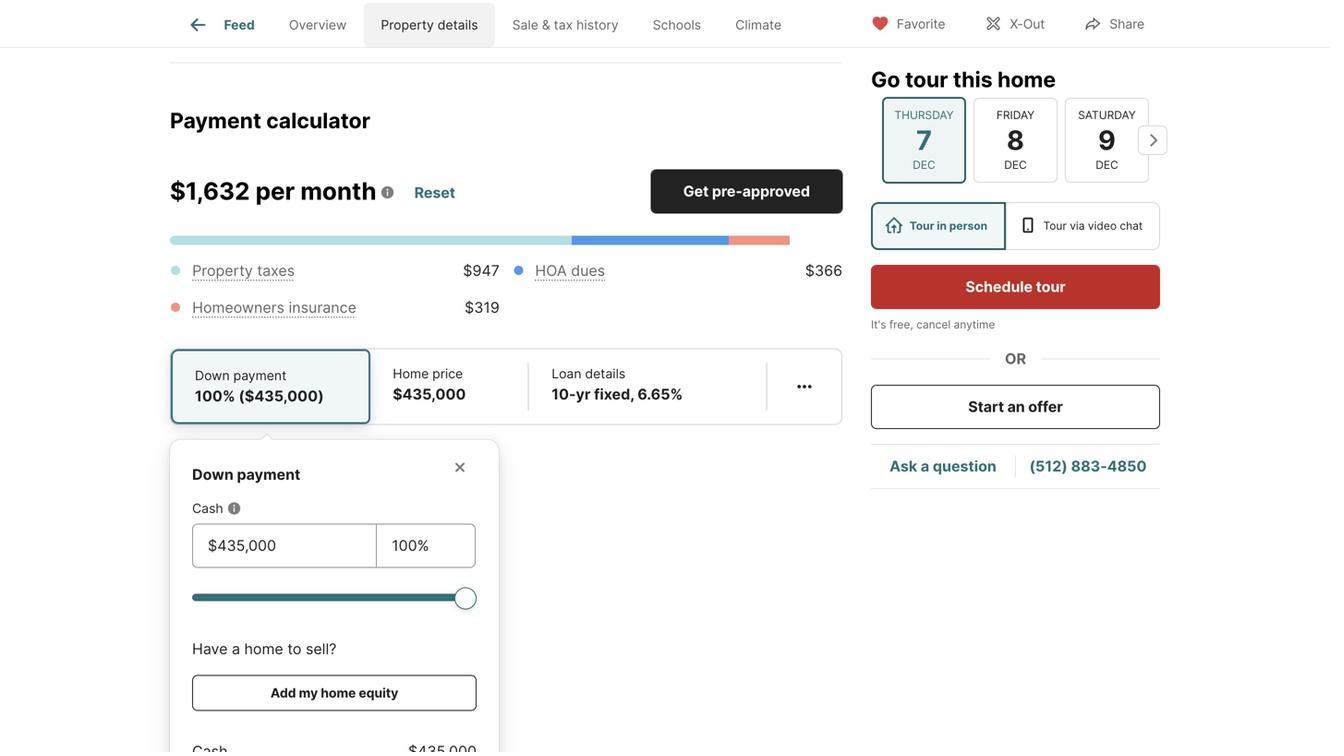 Task type: describe. For each thing, give the bounding box(es) containing it.
down for down payment
[[192, 466, 233, 484]]

payment
[[170, 107, 261, 133]]

$947
[[463, 262, 500, 280]]

tour in person option
[[871, 202, 1006, 250]]

chat
[[1120, 219, 1143, 233]]

a for ask
[[921, 458, 929, 476]]

go tour this home
[[871, 67, 1056, 92]]

homeowners
[[192, 299, 284, 317]]

tour in person
[[910, 219, 987, 233]]

list box containing tour in person
[[871, 202, 1160, 250]]

ask a question
[[890, 458, 996, 476]]

climate
[[735, 17, 782, 33]]

tour for tour in person
[[910, 219, 934, 233]]

start an offer button
[[871, 385, 1160, 429]]

an
[[1007, 398, 1025, 416]]

x-out
[[1010, 16, 1045, 32]]

$1,632
[[170, 177, 250, 206]]

payment calculator
[[170, 107, 370, 133]]

(512) 883-4850 link
[[1029, 458, 1147, 476]]

homeowners insurance
[[192, 299, 356, 317]]

it's free, cancel anytime
[[871, 318, 995, 332]]

insurance
[[289, 299, 356, 317]]

x-out button
[[968, 4, 1061, 42]]

it's
[[871, 318, 886, 332]]

none text field inside tooltip
[[392, 535, 460, 558]]

property details
[[381, 17, 478, 33]]

feed
[[224, 17, 255, 33]]

Down Payment Slider range field
[[192, 587, 477, 609]]

tour for tour via video chat
[[1043, 219, 1067, 233]]

property taxes
[[192, 262, 295, 280]]

have a home to sell?
[[192, 641, 337, 659]]

in
[[937, 219, 947, 233]]

none text field inside tooltip
[[208, 535, 361, 558]]

favorite
[[897, 16, 945, 32]]

7
[[916, 124, 932, 156]]

100%
[[195, 388, 235, 406]]

free,
[[889, 318, 913, 332]]

home for have a home to sell?
[[244, 641, 283, 659]]

feed link
[[187, 14, 255, 36]]

schedule tour button
[[871, 265, 1160, 309]]

saturday
[[1078, 108, 1136, 122]]

sell?
[[306, 641, 337, 659]]

out
[[1023, 16, 1045, 32]]

reset
[[414, 184, 455, 202]]

schedule
[[966, 278, 1033, 296]]

home price $435,000
[[393, 366, 466, 404]]

property for property details
[[381, 17, 434, 33]]

cash
[[192, 501, 223, 517]]

sale & tax history tab
[[495, 3, 636, 47]]

hoa dues link
[[535, 262, 605, 280]]

price
[[432, 366, 463, 382]]

reset button
[[413, 176, 456, 209]]

start an offer
[[968, 398, 1063, 416]]

(512) 883-4850
[[1029, 458, 1147, 476]]

get pre-approved button
[[650, 170, 843, 214]]

6.65%
[[638, 386, 683, 404]]

payment for down payment
[[237, 466, 300, 484]]

friday 8 dec
[[996, 108, 1035, 172]]

home
[[393, 366, 429, 382]]

schedule tour
[[966, 278, 1066, 296]]

start
[[968, 398, 1004, 416]]

ad region
[[170, 0, 842, 14]]

this
[[953, 67, 993, 92]]

hoa
[[535, 262, 567, 280]]

homeowners insurance link
[[192, 299, 356, 317]]

saturday 9 dec
[[1078, 108, 1136, 172]]

share
[[1110, 16, 1144, 32]]

favorite button
[[855, 4, 961, 42]]

10-
[[552, 386, 576, 404]]

next image
[[1138, 125, 1167, 155]]

tab list containing feed
[[170, 0, 813, 47]]

my
[[299, 686, 318, 702]]

tax
[[554, 17, 573, 33]]

add my home equity
[[270, 686, 398, 702]]

have
[[192, 641, 228, 659]]

hoa dues
[[535, 262, 605, 280]]

ask
[[890, 458, 917, 476]]

person
[[949, 219, 987, 233]]

sale & tax history
[[512, 17, 619, 33]]

8
[[1007, 124, 1024, 156]]



Task type: locate. For each thing, give the bounding box(es) containing it.
None button
[[882, 97, 966, 184], [974, 98, 1058, 183], [1065, 98, 1149, 183], [882, 97, 966, 184], [974, 98, 1058, 183], [1065, 98, 1149, 183]]

tooltip
[[170, 425, 842, 753]]

2 dec from the left
[[1004, 158, 1027, 172]]

sale
[[512, 17, 538, 33]]

0 vertical spatial tour
[[905, 67, 948, 92]]

$366
[[805, 262, 842, 280]]

dec for 9
[[1096, 158, 1118, 172]]

1 vertical spatial down
[[192, 466, 233, 484]]

a inside tooltip
[[232, 641, 240, 659]]

0 horizontal spatial property
[[192, 262, 253, 280]]

1 horizontal spatial home
[[321, 686, 356, 702]]

down inside "down payment 100% ($435,000)"
[[195, 368, 230, 384]]

down payment 100% ($435,000)
[[195, 368, 324, 406]]

0 horizontal spatial tour
[[910, 219, 934, 233]]

cancel
[[916, 318, 951, 332]]

tour inside option
[[1043, 219, 1067, 233]]

1 vertical spatial payment
[[237, 466, 300, 484]]

payment up ($435,000)
[[233, 368, 287, 384]]

list box
[[871, 202, 1160, 250]]

thursday 7 dec
[[894, 108, 954, 172]]

0 vertical spatial details
[[438, 17, 478, 33]]

loan details 10-yr fixed, 6.65%
[[552, 366, 683, 404]]

equity
[[359, 686, 398, 702]]

2 horizontal spatial home
[[997, 67, 1056, 92]]

thursday
[[894, 108, 954, 122]]

home for add my home equity
[[321, 686, 356, 702]]

0 vertical spatial payment
[[233, 368, 287, 384]]

&
[[542, 17, 550, 33]]

share button
[[1068, 4, 1160, 42]]

1 horizontal spatial property
[[381, 17, 434, 33]]

dec inside thursday 7 dec
[[913, 158, 935, 172]]

0 horizontal spatial dec
[[913, 158, 935, 172]]

ask a question link
[[890, 458, 996, 476]]

or
[[1005, 350, 1026, 368]]

dec down 7
[[913, 158, 935, 172]]

details down the ad region
[[438, 17, 478, 33]]

schools tab
[[636, 3, 718, 47]]

home left the to
[[244, 641, 283, 659]]

dec for 7
[[913, 158, 935, 172]]

property up homeowners
[[192, 262, 253, 280]]

2 vertical spatial home
[[321, 686, 356, 702]]

1 horizontal spatial details
[[585, 366, 626, 382]]

1 vertical spatial tour
[[1036, 278, 1066, 296]]

1 horizontal spatial a
[[921, 458, 929, 476]]

0 vertical spatial home
[[997, 67, 1056, 92]]

tour
[[910, 219, 934, 233], [1043, 219, 1067, 233]]

home right my
[[321, 686, 356, 702]]

dec
[[913, 158, 935, 172], [1004, 158, 1027, 172], [1096, 158, 1118, 172]]

details for loan details 10-yr fixed, 6.65%
[[585, 366, 626, 382]]

payment inside "down payment 100% ($435,000)"
[[233, 368, 287, 384]]

home
[[997, 67, 1056, 92], [244, 641, 283, 659], [321, 686, 356, 702]]

down
[[195, 368, 230, 384], [192, 466, 233, 484]]

0 horizontal spatial home
[[244, 641, 283, 659]]

overview tab
[[272, 3, 364, 47]]

(512)
[[1029, 458, 1068, 476]]

1 tour from the left
[[910, 219, 934, 233]]

dec inside saturday 9 dec
[[1096, 158, 1118, 172]]

($435,000)
[[239, 388, 324, 406]]

$319
[[465, 299, 500, 317]]

property inside tab
[[381, 17, 434, 33]]

get pre-approved
[[683, 183, 810, 201]]

fixed,
[[594, 386, 634, 404]]

details for property details
[[438, 17, 478, 33]]

dec for 8
[[1004, 158, 1027, 172]]

a
[[921, 458, 929, 476], [232, 641, 240, 659]]

dec down the 9
[[1096, 158, 1118, 172]]

property right overview
[[381, 17, 434, 33]]

payment for down payment 100% ($435,000)
[[233, 368, 287, 384]]

climate tab
[[718, 3, 799, 47]]

3 dec from the left
[[1096, 158, 1118, 172]]

payment
[[233, 368, 287, 384], [237, 466, 300, 484]]

overview
[[289, 17, 347, 33]]

a right have
[[232, 641, 240, 659]]

add
[[270, 686, 296, 702]]

get
[[683, 183, 709, 201]]

tour up thursday
[[905, 67, 948, 92]]

down up 'cash'
[[192, 466, 233, 484]]

property taxes link
[[192, 262, 295, 280]]

home inside button
[[321, 686, 356, 702]]

details up fixed,
[[585, 366, 626, 382]]

tour
[[905, 67, 948, 92], [1036, 278, 1066, 296]]

883-
[[1071, 458, 1107, 476]]

go
[[871, 67, 900, 92]]

a for have
[[232, 641, 240, 659]]

tour left via
[[1043, 219, 1067, 233]]

yr
[[576, 386, 591, 404]]

tour inside schedule tour button
[[1036, 278, 1066, 296]]

add my home equity button
[[192, 676, 477, 712]]

payment down ($435,000)
[[237, 466, 300, 484]]

1 horizontal spatial tour
[[1036, 278, 1066, 296]]

0 horizontal spatial a
[[232, 641, 240, 659]]

tour inside option
[[910, 219, 934, 233]]

0 vertical spatial a
[[921, 458, 929, 476]]

0 horizontal spatial details
[[438, 17, 478, 33]]

tooltip containing down payment
[[170, 425, 842, 753]]

tour via video chat option
[[1006, 202, 1160, 250]]

down for down payment 100% ($435,000)
[[195, 368, 230, 384]]

2 horizontal spatial dec
[[1096, 158, 1118, 172]]

tour left in at right
[[910, 219, 934, 233]]

tour right 'schedule'
[[1036, 278, 1066, 296]]

via
[[1070, 219, 1085, 233]]

down inside tooltip
[[192, 466, 233, 484]]

video
[[1088, 219, 1117, 233]]

1 horizontal spatial tour
[[1043, 219, 1067, 233]]

x-
[[1010, 16, 1023, 32]]

1 vertical spatial a
[[232, 641, 240, 659]]

2 tour from the left
[[1043, 219, 1067, 233]]

dues
[[571, 262, 605, 280]]

details inside loan details 10-yr fixed, 6.65%
[[585, 366, 626, 382]]

details
[[438, 17, 478, 33], [585, 366, 626, 382]]

history
[[577, 17, 619, 33]]

None text field
[[392, 535, 460, 558]]

to
[[287, 641, 302, 659]]

tab list
[[170, 0, 813, 47]]

1 dec from the left
[[913, 158, 935, 172]]

per
[[255, 177, 295, 206]]

property details tab
[[364, 3, 495, 47]]

property for property taxes
[[192, 262, 253, 280]]

calculator
[[266, 107, 370, 133]]

property
[[381, 17, 434, 33], [192, 262, 253, 280]]

$1,632 per month
[[170, 177, 377, 206]]

None text field
[[208, 535, 361, 558]]

0 vertical spatial property
[[381, 17, 434, 33]]

details inside tab
[[438, 17, 478, 33]]

down up 100%
[[195, 368, 230, 384]]

9
[[1098, 124, 1116, 156]]

1 vertical spatial property
[[192, 262, 253, 280]]

tour for schedule
[[1036, 278, 1066, 296]]

a right ask
[[921, 458, 929, 476]]

dec inside friday 8 dec
[[1004, 158, 1027, 172]]

dec down 8
[[1004, 158, 1027, 172]]

0 vertical spatial down
[[195, 368, 230, 384]]

1 vertical spatial home
[[244, 641, 283, 659]]

1 vertical spatial details
[[585, 366, 626, 382]]

month
[[300, 177, 377, 206]]

schools
[[653, 17, 701, 33]]

tour via video chat
[[1043, 219, 1143, 233]]

$435,000
[[393, 386, 466, 404]]

approved
[[742, 183, 810, 201]]

1 horizontal spatial dec
[[1004, 158, 1027, 172]]

payment inside tooltip
[[237, 466, 300, 484]]

question
[[933, 458, 996, 476]]

anytime
[[954, 318, 995, 332]]

home up friday
[[997, 67, 1056, 92]]

friday
[[996, 108, 1035, 122]]

4850
[[1107, 458, 1147, 476]]

tour for go
[[905, 67, 948, 92]]

0 horizontal spatial tour
[[905, 67, 948, 92]]

taxes
[[257, 262, 295, 280]]



Task type: vqa. For each thing, say whether or not it's contained in the screenshot.
details
yes



